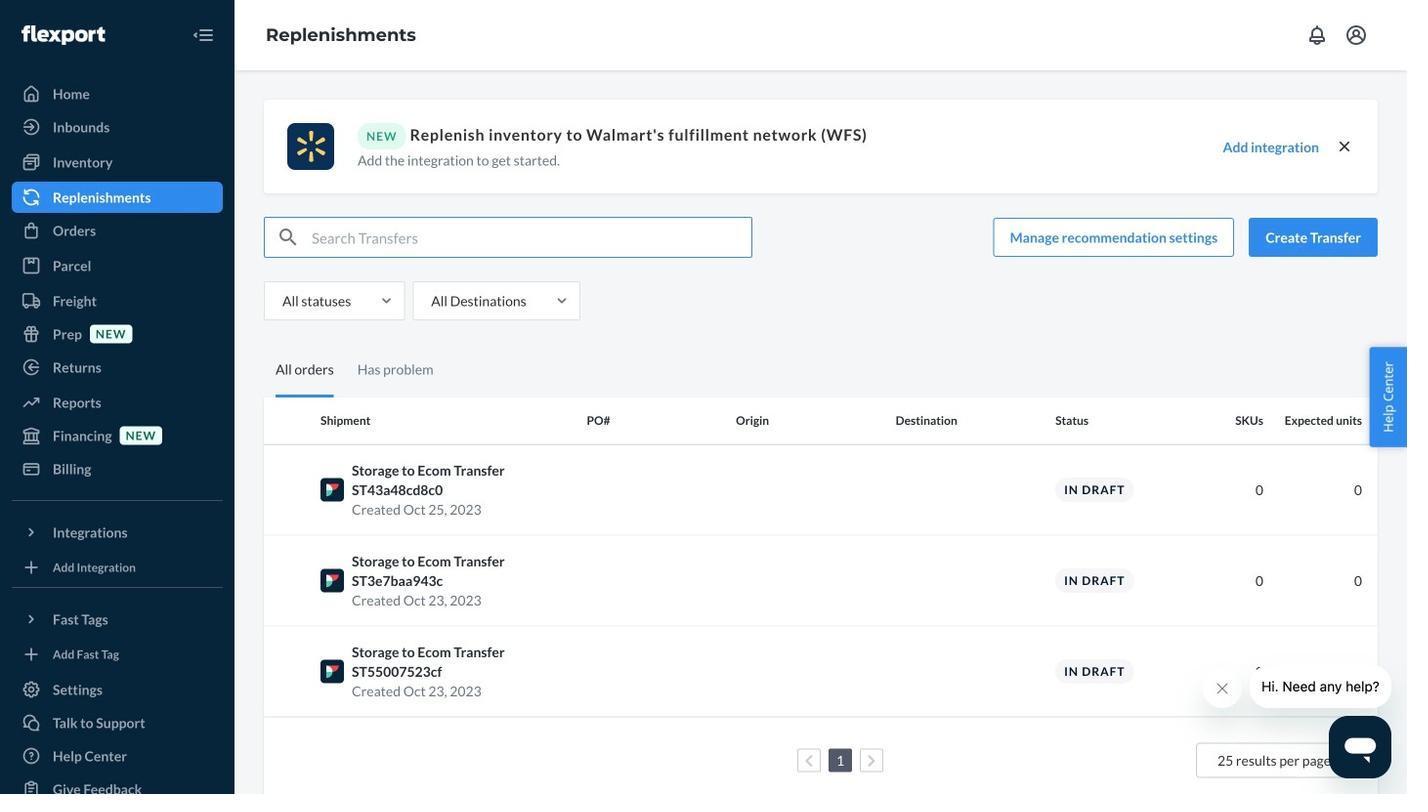 Task type: describe. For each thing, give the bounding box(es) containing it.
flexport logo image
[[22, 25, 105, 45]]

chevron right image
[[868, 755, 876, 768]]

open notifications image
[[1306, 23, 1330, 47]]

close image
[[1336, 137, 1355, 156]]



Task type: locate. For each thing, give the bounding box(es) containing it.
Search Transfers text field
[[312, 218, 752, 257]]

option
[[1218, 753, 1332, 769]]

open account menu image
[[1345, 23, 1369, 47]]

chevron left image
[[805, 755, 814, 768]]

close navigation image
[[192, 23, 215, 47]]



Task type: vqa. For each thing, say whether or not it's contained in the screenshot.
the Open notifications image
yes



